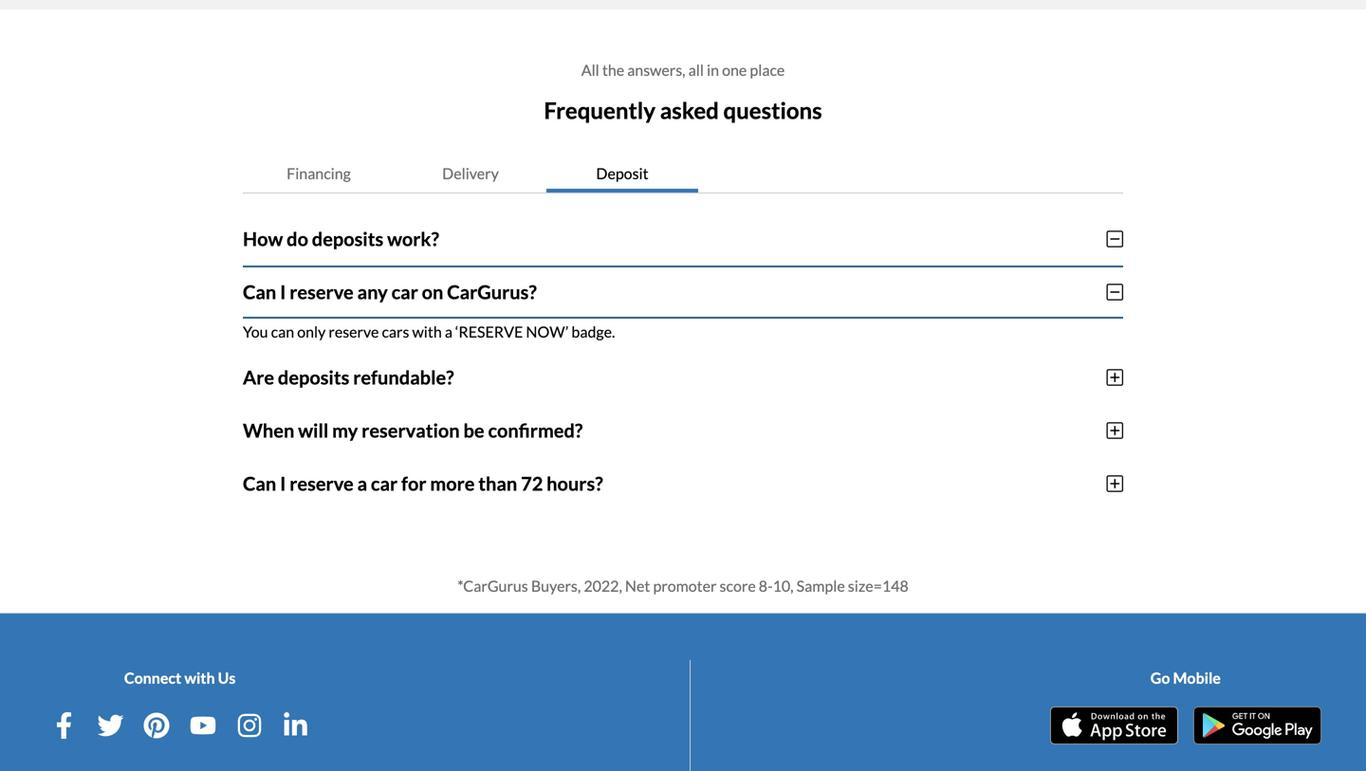 Task type: locate. For each thing, give the bounding box(es) containing it.
1 vertical spatial deposits
[[278, 366, 350, 389]]

1 plus square image from the top
[[1107, 421, 1124, 440]]

0 horizontal spatial with
[[184, 669, 215, 687]]

*cargurus
[[458, 577, 528, 595]]

deposits
[[312, 228, 384, 250], [278, 366, 350, 389]]

1 vertical spatial car
[[371, 472, 398, 495]]

car left for
[[371, 472, 398, 495]]

reserve
[[290, 281, 354, 303], [329, 322, 379, 341], [290, 472, 354, 495]]

i down the when
[[280, 472, 286, 495]]

1 vertical spatial with
[[184, 669, 215, 687]]

will
[[298, 419, 329, 442]]

1 vertical spatial can
[[243, 472, 276, 495]]

1 vertical spatial plus square image
[[1107, 474, 1124, 493]]

1 can from the top
[[243, 281, 276, 303]]

1 horizontal spatial a
[[445, 322, 453, 341]]

us
[[218, 669, 236, 687]]

with left us in the left of the page
[[184, 669, 215, 687]]

are
[[243, 366, 274, 389]]

pinterest image
[[143, 712, 170, 739]]

with
[[412, 322, 442, 341], [184, 669, 215, 687]]

0 vertical spatial i
[[280, 281, 286, 303]]

more
[[430, 472, 475, 495]]

can inside can i reserve any car on cargurus? dropdown button
[[243, 281, 276, 303]]

when will my reservation be confirmed?
[[243, 419, 583, 442]]

asked
[[660, 97, 719, 124]]

reserve up only
[[290, 281, 354, 303]]

i inside dropdown button
[[280, 472, 286, 495]]

0 horizontal spatial a
[[357, 472, 367, 495]]

car left on
[[392, 281, 418, 303]]

8-
[[759, 577, 773, 595]]

a
[[445, 322, 453, 341], [357, 472, 367, 495]]

2 vertical spatial reserve
[[290, 472, 354, 495]]

plus square image
[[1107, 421, 1124, 440], [1107, 474, 1124, 493]]

plus square image inside can i reserve a car for more than 72 hours? dropdown button
[[1107, 474, 1124, 493]]

2 i from the top
[[280, 472, 286, 495]]

plus square image inside when will my reservation be confirmed? dropdown button
[[1107, 421, 1124, 440]]

2 can from the top
[[243, 472, 276, 495]]

0 vertical spatial plus square image
[[1107, 421, 1124, 440]]

connect with us
[[124, 669, 236, 687]]

my
[[332, 419, 358, 442]]

i
[[280, 281, 286, 303], [280, 472, 286, 495]]

any
[[357, 281, 388, 303]]

car for on
[[392, 281, 418, 303]]

0 vertical spatial with
[[412, 322, 442, 341]]

work?
[[387, 228, 439, 250]]

2 plus square image from the top
[[1107, 474, 1124, 493]]

a left for
[[357, 472, 367, 495]]

all
[[581, 61, 600, 79]]

reserve inside dropdown button
[[290, 281, 354, 303]]

0 vertical spatial can
[[243, 281, 276, 303]]

connect
[[124, 669, 181, 687]]

net
[[625, 577, 650, 595]]

be
[[464, 419, 485, 442]]

frequently
[[544, 97, 656, 124]]

car
[[392, 281, 418, 303], [371, 472, 398, 495]]

1 vertical spatial reserve
[[329, 322, 379, 341]]

reserve inside dropdown button
[[290, 472, 354, 495]]

reserve down will
[[290, 472, 354, 495]]

1 vertical spatial a
[[357, 472, 367, 495]]

tab list
[[243, 154, 1124, 193]]

i up can
[[280, 281, 286, 303]]

delivery
[[442, 164, 499, 182]]

with right cars
[[412, 322, 442, 341]]

can i reserve a car for more than 72 hours?
[[243, 472, 603, 495]]

the
[[602, 61, 624, 79]]

go
[[1151, 669, 1170, 687]]

can down the when
[[243, 472, 276, 495]]

hours?
[[547, 472, 603, 495]]

car inside dropdown button
[[392, 281, 418, 303]]

a left 'reserve
[[445, 322, 453, 341]]

refundable?
[[353, 366, 454, 389]]

1 i from the top
[[280, 281, 286, 303]]

deposits down only
[[278, 366, 350, 389]]

can i reserve any car on cargurus?
[[243, 281, 537, 303]]

1 vertical spatial i
[[280, 472, 286, 495]]

facebook image
[[51, 712, 77, 739]]

can inside can i reserve a car for more than 72 hours? dropdown button
[[243, 472, 276, 495]]

do
[[287, 228, 308, 250]]

how do deposits work? button
[[243, 212, 1124, 265]]

deposits right do
[[312, 228, 384, 250]]

all the answers, all in one place
[[581, 61, 785, 79]]

i inside dropdown button
[[280, 281, 286, 303]]

car inside dropdown button
[[371, 472, 398, 495]]

you can only reserve cars with a 'reserve now' badge.
[[243, 322, 615, 341]]

tab list containing financing
[[243, 154, 1124, 193]]

only
[[297, 322, 326, 341]]

when will my reservation be confirmed? button
[[243, 404, 1124, 457]]

can
[[243, 281, 276, 303], [243, 472, 276, 495]]

now'
[[526, 322, 569, 341]]

sample
[[797, 577, 845, 595]]

i for can i reserve any car on cargurus?
[[280, 281, 286, 303]]

minus square image
[[1107, 283, 1124, 302]]

0 vertical spatial car
[[392, 281, 418, 303]]

reserve left cars
[[329, 322, 379, 341]]

on
[[422, 281, 444, 303]]

reserve for any
[[290, 281, 354, 303]]

frequently asked questions
[[544, 97, 822, 124]]

twitter image
[[97, 712, 124, 739]]

can i reserve any car on cargurus? button
[[243, 265, 1124, 319]]

can up you
[[243, 281, 276, 303]]

0 vertical spatial reserve
[[290, 281, 354, 303]]

can i reserve a car for more than 72 hours? button
[[243, 457, 1124, 510]]



Task type: describe. For each thing, give the bounding box(es) containing it.
badge.
[[572, 322, 615, 341]]

instagram image
[[236, 712, 263, 739]]

place
[[750, 61, 785, 79]]

answers,
[[627, 61, 686, 79]]

deposit tab
[[547, 154, 698, 192]]

car for for
[[371, 472, 398, 495]]

can for can i reserve any car on cargurus?
[[243, 281, 276, 303]]

buyers,
[[531, 577, 581, 595]]

all
[[689, 61, 704, 79]]

deposit
[[596, 164, 649, 182]]

cars
[[382, 322, 409, 341]]

delivery tab
[[395, 154, 547, 192]]

in
[[707, 61, 719, 79]]

*cargurus buyers, 2022, net promoter score 8-10, sample size=148
[[458, 577, 909, 595]]

72
[[521, 472, 543, 495]]

get it on google play image
[[1194, 707, 1322, 745]]

how do deposits work?
[[243, 228, 439, 250]]

plus square image for can i reserve a car for more than 72 hours?
[[1107, 474, 1124, 493]]

mobile
[[1173, 669, 1221, 687]]

confirmed?
[[488, 419, 583, 442]]

linkedin image
[[282, 712, 309, 739]]

for
[[401, 472, 427, 495]]

10,
[[773, 577, 794, 595]]

cargurus?
[[447, 281, 537, 303]]

financing
[[287, 164, 351, 182]]

1 horizontal spatial with
[[412, 322, 442, 341]]

score
[[720, 577, 756, 595]]

0 vertical spatial a
[[445, 322, 453, 341]]

are deposits refundable?
[[243, 366, 454, 389]]

when
[[243, 419, 295, 442]]

2022,
[[584, 577, 622, 595]]

i for can i reserve a car for more than 72 hours?
[[280, 472, 286, 495]]

a inside dropdown button
[[357, 472, 367, 495]]

go mobile
[[1151, 669, 1221, 687]]

promoter
[[653, 577, 717, 595]]

reserve for a
[[290, 472, 354, 495]]

download on the app store image
[[1050, 707, 1178, 745]]

than
[[479, 472, 517, 495]]

how
[[243, 228, 283, 250]]

minus square image
[[1107, 229, 1124, 248]]

0 vertical spatial deposits
[[312, 228, 384, 250]]

youtube image
[[190, 712, 216, 739]]

reservation
[[362, 419, 460, 442]]

are deposits refundable? button
[[243, 351, 1124, 404]]

you
[[243, 322, 268, 341]]

one
[[722, 61, 747, 79]]

plus square image
[[1107, 368, 1124, 387]]

can
[[271, 322, 294, 341]]

questions
[[723, 97, 822, 124]]

financing tab
[[243, 154, 395, 192]]

'reserve
[[456, 322, 523, 341]]

plus square image for when will my reservation be confirmed?
[[1107, 421, 1124, 440]]

can for can i reserve a car for more than 72 hours?
[[243, 472, 276, 495]]

size=148
[[848, 577, 909, 595]]



Task type: vqa. For each thing, say whether or not it's contained in the screenshot.
while
no



